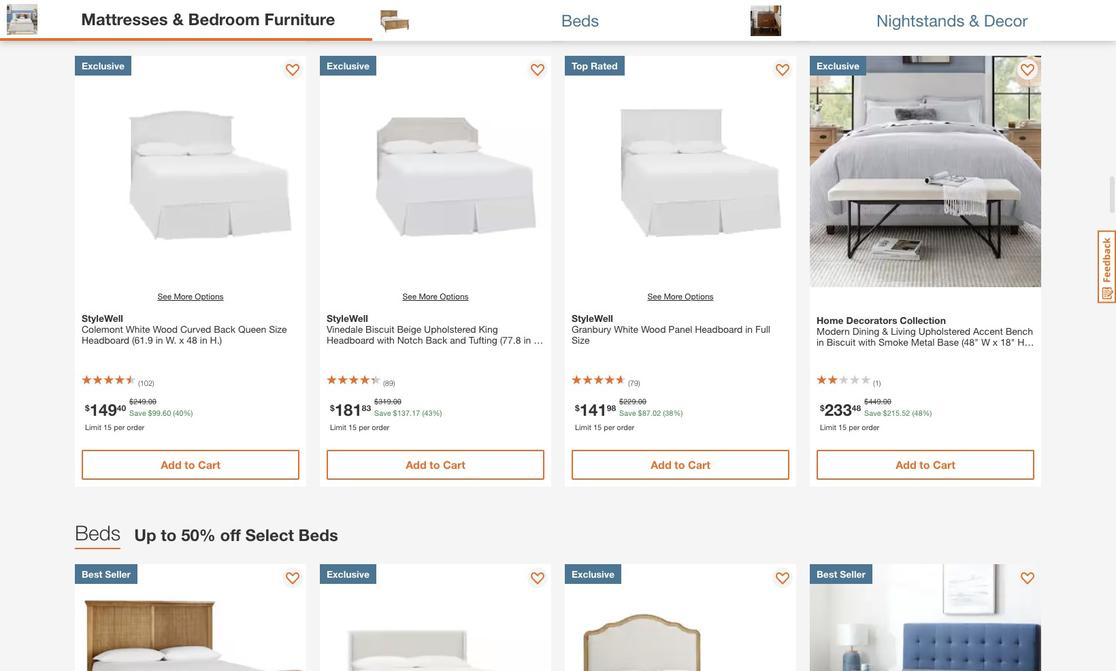 Task type: describe. For each thing, give the bounding box(es) containing it.
( up 319
[[383, 378, 385, 387]]

229
[[624, 397, 636, 406]]

queen
[[238, 323, 266, 335]]

& for nightstands
[[969, 11, 979, 30]]

more for 149
[[174, 291, 193, 301]]

see for 149
[[157, 291, 172, 301]]

x
[[327, 345, 332, 357]]

in right 58.7
[[356, 345, 364, 357]]

wood for 149
[[153, 323, 178, 335]]

98
[[607, 402, 616, 412]]

display image for 233
[[1021, 64, 1034, 78]]

vinedale biscuit beige upholstered king headboard with notch back and tufting (77.8 in w. x 58.7 in h.) image
[[320, 56, 551, 287]]

seller for marsden patina wood finish wooden cane king bed (81 in. w x 54 in. h) image
[[105, 568, 131, 580]]

%) for 181
[[433, 408, 442, 417]]

exclusive for 233
[[817, 60, 860, 71]]

15 for 233
[[838, 422, 847, 431]]

tufting
[[469, 334, 497, 346]]

furniture
[[264, 9, 335, 28]]

size inside the stylewell granbury white wood panel headboard in full size
[[572, 334, 590, 346]]

60
[[163, 408, 171, 417]]

in inside home decorators collection modern dining & living upholstered accent bench in biscuit with smoke metal base (48" w x 18" h x 16" d)
[[817, 336, 824, 348]]

nightstands & decor
[[877, 11, 1028, 30]]

2 horizontal spatial x
[[1027, 336, 1032, 348]]

d)
[[834, 347, 843, 359]]

see more options for 141
[[647, 291, 714, 301]]

1 horizontal spatial beds
[[298, 525, 338, 544]]

seller for queen deluxe adjustable bed base with wireless remote and smart app image
[[840, 568, 866, 580]]

mattresses
[[81, 9, 168, 28]]

panel
[[669, 323, 692, 335]]

up
[[134, 525, 156, 544]]

h.) inside stylewell colemont white wood curved back queen size headboard (61.9 in w. x 48 in h.)
[[210, 334, 222, 346]]

stylewell for 141
[[572, 312, 613, 324]]

48 for colemont
[[187, 334, 197, 346]]

options for 149
[[195, 291, 224, 301]]

233
[[825, 400, 852, 419]]

decorators
[[846, 314, 897, 326]]

) for 141
[[638, 378, 640, 387]]

smoke
[[879, 336, 908, 348]]

white for 141
[[614, 323, 638, 335]]

exclusive for 149
[[82, 60, 125, 71]]

biscuit inside home decorators collection modern dining & living upholstered accent bench in biscuit with smoke metal base (48" w x 18" h x 16" d)
[[827, 336, 856, 348]]

15 for 181
[[348, 422, 357, 431]]

base
[[937, 336, 959, 348]]

$ 149 40 $ 249 . 00 save $ 99 . 60 ( 40 %) limit 15 per order
[[85, 397, 193, 431]]

99
[[152, 408, 161, 417]]

(48"
[[962, 336, 979, 348]]

15 for 141
[[593, 422, 602, 431]]

141
[[580, 400, 607, 419]]

137
[[397, 408, 410, 417]]

stylewell for 149
[[82, 312, 123, 324]]

(77.8
[[500, 334, 521, 346]]

best for marsden patina wood finish wooden cane king bed (81 in. w x 54 in. h) image
[[82, 568, 102, 580]]

nightstands & decor image
[[751, 5, 781, 36]]

02
[[653, 408, 661, 417]]

curved
[[180, 323, 211, 335]]

79
[[630, 378, 638, 387]]

1
[[875, 378, 879, 387]]

1 horizontal spatial 48
[[852, 402, 861, 412]]

up to 50% off select beds
[[134, 525, 338, 544]]

per for 233
[[849, 422, 860, 431]]

home
[[817, 314, 844, 326]]

w
[[981, 336, 990, 348]]

00 for 233
[[883, 397, 891, 406]]

319
[[379, 397, 391, 406]]

select
[[245, 525, 294, 544]]

save for 233
[[864, 408, 881, 417]]

biscuit inside the stylewell vinedale biscuit beige upholstered king headboard with notch back and tufting (77.8 in w. x 58.7 in h.)
[[365, 323, 394, 335]]

16"
[[817, 347, 831, 359]]

58.7
[[335, 345, 354, 357]]

rated
[[591, 60, 618, 71]]

& for mattresses
[[172, 9, 184, 28]]

modern dining & living upholstered accent bench in biscuit with smoke metal base (48" w x 18" h x 16" d) image
[[810, 56, 1041, 287]]

h
[[1018, 336, 1025, 348]]

89
[[385, 378, 393, 387]]

display image for exclusive
[[531, 572, 544, 586]]

limit for 181
[[330, 422, 346, 431]]

top rated
[[572, 60, 618, 71]]

more for 141
[[664, 291, 683, 301]]

more for 181
[[419, 291, 438, 301]]

) for 233
[[879, 378, 881, 387]]

collection
[[900, 314, 946, 326]]

see more options link for 181
[[402, 291, 469, 303]]

%) for 149
[[183, 408, 193, 417]]

w. inside the stylewell vinedale biscuit beige upholstered king headboard with notch back and tufting (77.8 in w. x 58.7 in h.)
[[534, 334, 544, 346]]

h.) inside the stylewell vinedale biscuit beige upholstered king headboard with notch back and tufting (77.8 in w. x 58.7 in h.)
[[366, 345, 378, 357]]

display image for best seller
[[1021, 572, 1034, 586]]

best seller for queen deluxe adjustable bed base with wireless remote and smart app image
[[817, 568, 866, 580]]

off
[[220, 525, 241, 544]]

metal
[[911, 336, 935, 348]]

( up "229"
[[628, 378, 630, 387]]

home decorators collection modern dining & living upholstered accent bench in biscuit with smoke metal base (48" w x 18" h x 16" d)
[[817, 314, 1033, 359]]

( inside "$ 141 98 $ 229 . 00 save $ 87 . 02 ( 38 %) limit 15 per order"
[[663, 408, 665, 417]]

bedroom
[[188, 9, 260, 28]]

102
[[140, 378, 152, 387]]

granbury
[[572, 323, 611, 335]]

feedback link image
[[1098, 230, 1116, 304]]

stylewell vinedale biscuit beige upholstered king headboard with notch back and tufting (77.8 in w. x 58.7 in h.)
[[327, 312, 544, 357]]

limit for 149
[[85, 422, 101, 431]]

see for 141
[[647, 291, 662, 301]]

00 for 149
[[148, 397, 156, 406]]

headboard inside the stylewell granbury white wood panel headboard in full size
[[695, 323, 743, 335]]

limit for 233
[[820, 422, 836, 431]]

save for 149
[[129, 408, 146, 417]]

1 horizontal spatial 40
[[175, 408, 183, 417]]

nightstands
[[877, 11, 965, 30]]

with inside home decorators collection modern dining & living upholstered accent bench in biscuit with smoke metal base (48" w x 18" h x 16" d)
[[858, 336, 876, 348]]

in right the (77.8 at left
[[524, 334, 531, 346]]

( inside $ 233 48 $ 449 . 00 save $ 215 . 52 ( 48 %) limit 15 per order
[[912, 408, 914, 417]]

headboard inside the stylewell vinedale biscuit beige upholstered king headboard with notch back and tufting (77.8 in w. x 58.7 in h.)
[[327, 334, 374, 346]]

beds button
[[372, 0, 744, 41]]

colemont
[[82, 323, 123, 335]]

beds image
[[379, 5, 409, 36]]

beds inside button
[[561, 11, 599, 30]]

vinedale
[[327, 323, 363, 335]]

modern
[[817, 325, 850, 337]]

$ 181 83 $ 319 . 00 save $ 137 . 17 ( 43 %) limit 15 per order
[[330, 397, 442, 431]]

x inside stylewell colemont white wood curved back queen size headboard (61.9 in w. x 48 in h.)
[[179, 334, 184, 346]]

48 for 233
[[914, 408, 922, 417]]

see more options for 149
[[157, 291, 224, 301]]

87
[[642, 408, 651, 417]]

$ 141 98 $ 229 . 00 save $ 87 . 02 ( 38 %) limit 15 per order
[[575, 397, 683, 431]]

see for 181
[[402, 291, 417, 301]]



Task type: locate. For each thing, give the bounding box(es) containing it.
size inside stylewell colemont white wood curved back queen size headboard (61.9 in w. x 48 in h.)
[[269, 323, 287, 335]]

display image
[[776, 64, 789, 78], [531, 572, 544, 586], [1021, 572, 1034, 586]]

83
[[362, 402, 371, 412]]

and
[[450, 334, 466, 346]]

colemont white wood curved back queen size headboard (61.9 in w. x 48 in h.) image
[[75, 56, 306, 287]]

in inside the stylewell granbury white wood panel headboard in full size
[[745, 323, 753, 335]]

x right h
[[1027, 336, 1032, 348]]

1 horizontal spatial best seller
[[817, 568, 866, 580]]

4 15 from the left
[[838, 422, 847, 431]]

2 00 from the left
[[393, 397, 401, 406]]

4 per from the left
[[849, 422, 860, 431]]

limit down 233
[[820, 422, 836, 431]]

4 %) from the left
[[922, 408, 932, 417]]

15 inside $ 181 83 $ 319 . 00 save $ 137 . 17 ( 43 %) limit 15 per order
[[348, 422, 357, 431]]

3 00 from the left
[[638, 397, 646, 406]]

with inside the stylewell vinedale biscuit beige upholstered king headboard with notch back and tufting (77.8 in w. x 58.7 in h.)
[[377, 334, 395, 346]]

1 best seller from the left
[[82, 568, 131, 580]]

( up "449"
[[873, 378, 875, 387]]

0 horizontal spatial best
[[82, 568, 102, 580]]

stylewell inside the stylewell granbury white wood panel headboard in full size
[[572, 312, 613, 324]]

2 horizontal spatial see more options
[[647, 291, 714, 301]]

3 see from the left
[[647, 291, 662, 301]]

2 horizontal spatial options
[[685, 291, 714, 301]]

0 horizontal spatial &
[[172, 9, 184, 28]]

save inside $ 149 40 $ 249 . 00 save $ 99 . 60 ( 40 %) limit 15 per order
[[129, 408, 146, 417]]

38
[[665, 408, 673, 417]]

order for 141
[[617, 422, 634, 431]]

add
[[161, 14, 181, 27], [406, 14, 426, 27], [896, 14, 916, 27], [161, 458, 181, 471], [406, 458, 426, 471], [651, 458, 671, 471], [896, 458, 916, 471]]

see more options up panel
[[647, 291, 714, 301]]

stylewell
[[82, 312, 123, 324], [327, 312, 368, 324], [572, 312, 613, 324]]

1 seller from the left
[[105, 568, 131, 580]]

decor
[[984, 11, 1028, 30]]

save down "229"
[[619, 408, 636, 417]]

52
[[902, 408, 910, 417]]

beds right "select" at the bottom of page
[[298, 525, 338, 544]]

beige
[[397, 323, 421, 335]]

4 order from the left
[[862, 422, 879, 431]]

1 15 from the left
[[103, 422, 112, 431]]

(61.9
[[132, 334, 153, 346]]

white right granbury
[[614, 323, 638, 335]]

2 horizontal spatial &
[[969, 11, 979, 30]]

1 limit from the left
[[85, 422, 101, 431]]

%) inside $ 181 83 $ 319 . 00 save $ 137 . 17 ( 43 %) limit 15 per order
[[433, 408, 442, 417]]

w. right the (77.8 at left
[[534, 334, 544, 346]]

3 more from the left
[[664, 291, 683, 301]]

more up the stylewell granbury white wood panel headboard in full size
[[664, 291, 683, 301]]

wood inside stylewell colemont white wood curved back queen size headboard (61.9 in w. x 48 in h.)
[[153, 323, 178, 335]]

dining
[[852, 325, 879, 337]]

0 horizontal spatial w.
[[166, 334, 176, 346]]

$
[[129, 397, 134, 406], [374, 397, 379, 406], [619, 397, 624, 406], [864, 397, 869, 406], [85, 402, 90, 412], [330, 402, 335, 412], [575, 402, 580, 412], [820, 402, 825, 412], [148, 408, 152, 417], [393, 408, 397, 417], [638, 408, 642, 417], [883, 408, 887, 417]]

3 ) from the left
[[638, 378, 640, 387]]

see more options link up panel
[[647, 291, 714, 303]]

48
[[187, 334, 197, 346], [852, 402, 861, 412], [914, 408, 922, 417]]

2 best from the left
[[817, 568, 837, 580]]

1 w. from the left
[[166, 334, 176, 346]]

order inside $ 149 40 $ 249 . 00 save $ 99 . 60 ( 40 %) limit 15 per order
[[127, 422, 144, 431]]

4 save from the left
[[864, 408, 881, 417]]

0 horizontal spatial biscuit
[[365, 323, 394, 335]]

x right '(61.9' in the left of the page
[[179, 334, 184, 346]]

1 horizontal spatial see more options link
[[402, 291, 469, 303]]

15 for 149
[[103, 422, 112, 431]]

cart
[[198, 14, 220, 27], [443, 14, 465, 27], [933, 14, 955, 27], [198, 458, 220, 471], [443, 458, 465, 471], [688, 458, 710, 471], [933, 458, 955, 471]]

order inside $ 181 83 $ 319 . 00 save $ 137 . 17 ( 43 %) limit 15 per order
[[372, 422, 389, 431]]

granbury white wood panel headboard in full size image
[[565, 56, 796, 287]]

options up curved
[[195, 291, 224, 301]]

15 inside $ 149 40 $ 249 . 00 save $ 99 . 60 ( 40 %) limit 15 per order
[[103, 422, 112, 431]]

0 horizontal spatial options
[[195, 291, 224, 301]]

1 horizontal spatial seller
[[840, 568, 866, 580]]

1 horizontal spatial display image
[[776, 64, 789, 78]]

& inside "button"
[[969, 11, 979, 30]]

2 save from the left
[[374, 408, 391, 417]]

handale beige frame king platform bed (78.5 in w. x 38.60 in h.) image
[[320, 564, 551, 671]]

( right 60
[[173, 408, 175, 417]]

order down 319
[[372, 422, 389, 431]]

1 order from the left
[[127, 422, 144, 431]]

2 white from the left
[[614, 323, 638, 335]]

1 horizontal spatial more
[[419, 291, 438, 301]]

limit for 141
[[575, 422, 591, 431]]

15 down "141"
[[593, 422, 602, 431]]

per inside $ 233 48 $ 449 . 00 save $ 215 . 52 ( 48 %) limit 15 per order
[[849, 422, 860, 431]]

( 1 )
[[873, 378, 881, 387]]

w. left curved
[[166, 334, 176, 346]]

3 order from the left
[[617, 422, 634, 431]]

18"
[[1000, 336, 1015, 348]]

add to cart button
[[82, 5, 299, 35], [327, 5, 544, 35], [817, 5, 1034, 35], [82, 450, 299, 480], [327, 450, 544, 480], [572, 450, 789, 480], [817, 450, 1034, 480]]

per for 149
[[114, 422, 125, 431]]

& left 'decor'
[[969, 11, 979, 30]]

1 horizontal spatial with
[[858, 336, 876, 348]]

48 left "449"
[[852, 402, 861, 412]]

17
[[412, 408, 420, 417]]

in left full
[[745, 323, 753, 335]]

display image for top rated
[[776, 64, 789, 78]]

limit inside $ 233 48 $ 449 . 00 save $ 215 . 52 ( 48 %) limit 15 per order
[[820, 422, 836, 431]]

0 horizontal spatial best seller
[[82, 568, 131, 580]]

2 horizontal spatial more
[[664, 291, 683, 301]]

limit inside $ 149 40 $ 249 . 00 save $ 99 . 60 ( 40 %) limit 15 per order
[[85, 422, 101, 431]]

( right '17'
[[422, 408, 424, 417]]

1 horizontal spatial see
[[402, 291, 417, 301]]

48 right '(61.9' in the left of the page
[[187, 334, 197, 346]]

0 horizontal spatial white
[[126, 323, 150, 335]]

15 inside "$ 141 98 $ 229 . 00 save $ 87 . 02 ( 38 %) limit 15 per order"
[[593, 422, 602, 431]]

beds up top
[[561, 11, 599, 30]]

48 inside stylewell colemont white wood curved back queen size headboard (61.9 in w. x 48 in h.)
[[187, 334, 197, 346]]

) up "$ 141 98 $ 229 . 00 save $ 87 . 02 ( 38 %) limit 15 per order"
[[638, 378, 640, 387]]

15 inside $ 233 48 $ 449 . 00 save $ 215 . 52 ( 48 %) limit 15 per order
[[838, 422, 847, 431]]

1 horizontal spatial back
[[426, 334, 447, 346]]

15 down the 149
[[103, 422, 112, 431]]

back inside the stylewell vinedale biscuit beige upholstered king headboard with notch back and tufting (77.8 in w. x 58.7 in h.)
[[426, 334, 447, 346]]

wood inside the stylewell granbury white wood panel headboard in full size
[[641, 323, 666, 335]]

1 horizontal spatial white
[[614, 323, 638, 335]]

options for 141
[[685, 291, 714, 301]]

living
[[891, 325, 916, 337]]

1 horizontal spatial w.
[[534, 334, 544, 346]]

back inside stylewell colemont white wood curved back queen size headboard (61.9 in w. x 48 in h.)
[[214, 323, 236, 335]]

2 more from the left
[[419, 291, 438, 301]]

0 horizontal spatial 40
[[117, 402, 126, 412]]

see more options
[[157, 291, 224, 301], [402, 291, 469, 301], [647, 291, 714, 301]]

1 horizontal spatial headboard
[[327, 334, 374, 346]]

exclusive
[[82, 60, 125, 71], [327, 60, 370, 71], [817, 60, 860, 71], [327, 568, 370, 580], [572, 568, 615, 580]]

1 see from the left
[[157, 291, 172, 301]]

2 order from the left
[[372, 422, 389, 431]]

see more options link for 149
[[157, 291, 224, 303]]

to
[[184, 14, 195, 27], [429, 14, 440, 27], [919, 14, 930, 27], [184, 458, 195, 471], [429, 458, 440, 471], [674, 458, 685, 471], [919, 458, 930, 471], [161, 525, 177, 544]]

2 seller from the left
[[840, 568, 866, 580]]

1 ) from the left
[[152, 378, 154, 387]]

4 00 from the left
[[883, 397, 891, 406]]

wood
[[153, 323, 178, 335], [641, 323, 666, 335]]

3 see more options link from the left
[[647, 291, 714, 303]]

2 limit from the left
[[330, 422, 346, 431]]

3 see more options from the left
[[647, 291, 714, 301]]

limit inside "$ 141 98 $ 229 . 00 save $ 87 . 02 ( 38 %) limit 15 per order"
[[575, 422, 591, 431]]

2 horizontal spatial headboard
[[695, 323, 743, 335]]

1 horizontal spatial h.)
[[366, 345, 378, 357]]

00 for 141
[[638, 397, 646, 406]]

upholstered
[[424, 323, 476, 335], [918, 325, 971, 337]]

1 see more options from the left
[[157, 291, 224, 301]]

149
[[90, 400, 117, 419]]

0 horizontal spatial headboard
[[82, 334, 129, 346]]

upholstered inside home decorators collection modern dining & living upholstered accent bench in biscuit with smoke metal base (48" w x 18" h x 16" d)
[[918, 325, 971, 337]]

1 horizontal spatial size
[[572, 334, 590, 346]]

options up panel
[[685, 291, 714, 301]]

& left 'living'
[[882, 325, 888, 337]]

1 wood from the left
[[153, 323, 178, 335]]

biscuit down home
[[827, 336, 856, 348]]

limit inside $ 181 83 $ 319 . 00 save $ 137 . 17 ( 43 %) limit 15 per order
[[330, 422, 346, 431]]

1 horizontal spatial &
[[882, 325, 888, 337]]

0 horizontal spatial with
[[377, 334, 395, 346]]

order down 249
[[127, 422, 144, 431]]

limit down the 149
[[85, 422, 101, 431]]

( right 02
[[663, 408, 665, 417]]

48 right 52 at the right
[[914, 408, 922, 417]]

0 horizontal spatial stylewell
[[82, 312, 123, 324]]

( 102 )
[[138, 378, 154, 387]]

per inside $ 181 83 $ 319 . 00 save $ 137 . 17 ( 43 %) limit 15 per order
[[359, 422, 370, 431]]

h.) right 58.7
[[366, 345, 378, 357]]

per down the 149
[[114, 422, 125, 431]]

1 horizontal spatial options
[[440, 291, 469, 301]]

00 right "449"
[[883, 397, 891, 406]]

h.)
[[210, 334, 222, 346], [366, 345, 378, 357]]

bench
[[1006, 325, 1033, 337]]

215
[[887, 408, 900, 417]]

biscuit left beige
[[365, 323, 394, 335]]

see more options for 181
[[402, 291, 469, 301]]

449
[[869, 397, 881, 406]]

per down 98
[[604, 422, 615, 431]]

best seller for marsden patina wood finish wooden cane king bed (81 in. w x 54 in. h) image
[[82, 568, 131, 580]]

00 up 87 on the bottom right of page
[[638, 397, 646, 406]]

queen deluxe adjustable bed base with wireless remote and smart app image
[[810, 564, 1041, 671]]

beds
[[561, 11, 599, 30], [75, 521, 121, 544], [298, 525, 338, 544]]

0 horizontal spatial see more options
[[157, 291, 224, 301]]

stylewell granbury white wood panel headboard in full size
[[572, 312, 770, 346]]

00 up 99
[[148, 397, 156, 406]]

1 horizontal spatial best
[[817, 568, 837, 580]]

options up the stylewell vinedale biscuit beige upholstered king headboard with notch back and tufting (77.8 in w. x 58.7 in h.)
[[440, 291, 469, 301]]

save down 249
[[129, 408, 146, 417]]

x
[[179, 334, 184, 346], [993, 336, 998, 348], [1027, 336, 1032, 348]]

order for 181
[[372, 422, 389, 431]]

0 vertical spatial biscuit
[[365, 323, 394, 335]]

1 horizontal spatial x
[[993, 336, 998, 348]]

0 horizontal spatial h.)
[[210, 334, 222, 346]]

white inside stylewell colemont white wood curved back queen size headboard (61.9 in w. x 48 in h.)
[[126, 323, 150, 335]]

%) right 02
[[673, 408, 683, 417]]

0 horizontal spatial size
[[269, 323, 287, 335]]

2 stylewell from the left
[[327, 312, 368, 324]]

00
[[148, 397, 156, 406], [393, 397, 401, 406], [638, 397, 646, 406], [883, 397, 891, 406]]

with down decorators
[[858, 336, 876, 348]]

181
[[335, 400, 362, 419]]

2 horizontal spatial stylewell
[[572, 312, 613, 324]]

white
[[126, 323, 150, 335], [614, 323, 638, 335]]

back left queen
[[214, 323, 236, 335]]

save
[[129, 408, 146, 417], [374, 408, 391, 417], [619, 408, 636, 417], [864, 408, 881, 417]]

1 white from the left
[[126, 323, 150, 335]]

& left bedroom
[[172, 9, 184, 28]]

) up $ 181 83 $ 319 . 00 save $ 137 . 17 ( 43 %) limit 15 per order
[[393, 378, 395, 387]]

limit
[[85, 422, 101, 431], [330, 422, 346, 431], [575, 422, 591, 431], [820, 422, 836, 431]]

00 inside $ 233 48 $ 449 . 00 save $ 215 . 52 ( 48 %) limit 15 per order
[[883, 397, 891, 406]]

per inside $ 149 40 $ 249 . 00 save $ 99 . 60 ( 40 %) limit 15 per order
[[114, 422, 125, 431]]

3 15 from the left
[[593, 422, 602, 431]]

50%
[[181, 525, 216, 544]]

1 %) from the left
[[183, 408, 193, 417]]

) for 149
[[152, 378, 154, 387]]

1 horizontal spatial stylewell
[[327, 312, 368, 324]]

0 horizontal spatial seller
[[105, 568, 131, 580]]

0 horizontal spatial upholstered
[[424, 323, 476, 335]]

2 per from the left
[[359, 422, 370, 431]]

1 vertical spatial biscuit
[[827, 336, 856, 348]]

order for 233
[[862, 422, 879, 431]]

0 horizontal spatial back
[[214, 323, 236, 335]]

marsden patina wood finish wooden cane king bed (81 in. w x 54 in. h) image
[[75, 564, 306, 671]]

more up beige
[[419, 291, 438, 301]]

43
[[424, 408, 433, 417]]

with left notch
[[377, 334, 395, 346]]

white inside the stylewell granbury white wood panel headboard in full size
[[614, 323, 638, 335]]

2 %) from the left
[[433, 408, 442, 417]]

2 horizontal spatial beds
[[561, 11, 599, 30]]

2 horizontal spatial see more options link
[[647, 291, 714, 303]]

40 left 249
[[117, 402, 126, 412]]

1 more from the left
[[174, 291, 193, 301]]

) for 181
[[393, 378, 395, 387]]

&
[[172, 9, 184, 28], [969, 11, 979, 30], [882, 325, 888, 337]]

notch
[[397, 334, 423, 346]]

per down 233
[[849, 422, 860, 431]]

%) inside $ 233 48 $ 449 . 00 save $ 215 . 52 ( 48 %) limit 15 per order
[[922, 408, 932, 417]]

00 inside $ 149 40 $ 249 . 00 save $ 99 . 60 ( 40 %) limit 15 per order
[[148, 397, 156, 406]]

3 save from the left
[[619, 408, 636, 417]]

0 horizontal spatial x
[[179, 334, 184, 346]]

0 horizontal spatial beds
[[75, 521, 121, 544]]

order inside $ 233 48 $ 449 . 00 save $ 215 . 52 ( 48 %) limit 15 per order
[[862, 422, 879, 431]]

4 limit from the left
[[820, 422, 836, 431]]

stylewell colemont white wood curved back queen size headboard (61.9 in w. x 48 in h.)
[[82, 312, 287, 346]]

1 horizontal spatial see more options
[[402, 291, 469, 301]]

$ 233 48 $ 449 . 00 save $ 215 . 52 ( 48 %) limit 15 per order
[[820, 397, 932, 431]]

w. inside stylewell colemont white wood curved back queen size headboard (61.9 in w. x 48 in h.)
[[166, 334, 176, 346]]

more
[[174, 291, 193, 301], [419, 291, 438, 301], [664, 291, 683, 301]]

0 horizontal spatial more
[[174, 291, 193, 301]]

ashdale patina wood king bed (79.50 in. w x 60 in. h) image
[[565, 564, 796, 671]]

) up 99
[[152, 378, 154, 387]]

w.
[[166, 334, 176, 346], [534, 334, 544, 346]]

beds left up
[[75, 521, 121, 544]]

wood left panel
[[641, 323, 666, 335]]

0 horizontal spatial 48
[[187, 334, 197, 346]]

see more options link up the stylewell vinedale biscuit beige upholstered king headboard with notch back and tufting (77.8 in w. x 58.7 in h.)
[[402, 291, 469, 303]]

3 per from the left
[[604, 422, 615, 431]]

save inside $ 233 48 $ 449 . 00 save $ 215 . 52 ( 48 %) limit 15 per order
[[864, 408, 881, 417]]

( right 52 at the right
[[912, 408, 914, 417]]

save for 181
[[374, 408, 391, 417]]

40
[[117, 402, 126, 412], [175, 408, 183, 417]]

save inside "$ 141 98 $ 229 . 00 save $ 87 . 02 ( 38 %) limit 15 per order"
[[619, 408, 636, 417]]

per for 181
[[359, 422, 370, 431]]

3 %) from the left
[[673, 408, 683, 417]]

display image for 149
[[286, 64, 299, 78]]

& inside button
[[172, 9, 184, 28]]

exclusive for 181
[[327, 60, 370, 71]]

see up beige
[[402, 291, 417, 301]]

wood for 141
[[641, 323, 666, 335]]

2 15 from the left
[[348, 422, 357, 431]]

( inside $ 149 40 $ 249 . 00 save $ 99 . 60 ( 40 %) limit 15 per order
[[173, 408, 175, 417]]

1 horizontal spatial upholstered
[[918, 325, 971, 337]]

%) inside "$ 141 98 $ 229 . 00 save $ 87 . 02 ( 38 %) limit 15 per order"
[[673, 408, 683, 417]]

2 see from the left
[[402, 291, 417, 301]]

display image for 181
[[531, 64, 544, 78]]

3 stylewell from the left
[[572, 312, 613, 324]]

2 horizontal spatial see
[[647, 291, 662, 301]]

see more options up the stylewell vinedale biscuit beige upholstered king headboard with notch back and tufting (77.8 in w. x 58.7 in h.)
[[402, 291, 469, 301]]

in left 'd)'
[[817, 336, 824, 348]]

& inside home decorators collection modern dining & living upholstered accent bench in biscuit with smoke metal base (48" w x 18" h x 16" d)
[[882, 325, 888, 337]]

2 horizontal spatial 48
[[914, 408, 922, 417]]

best
[[82, 568, 102, 580], [817, 568, 837, 580]]

per down 83
[[359, 422, 370, 431]]

options
[[195, 291, 224, 301], [440, 291, 469, 301], [685, 291, 714, 301]]

0 horizontal spatial see more options link
[[157, 291, 224, 303]]

options for 181
[[440, 291, 469, 301]]

40 right 60
[[175, 408, 183, 417]]

1 stylewell from the left
[[82, 312, 123, 324]]

limit down "141"
[[575, 422, 591, 431]]

see more options link for 141
[[647, 291, 714, 303]]

1 per from the left
[[114, 422, 125, 431]]

( up 249
[[138, 378, 140, 387]]

3 options from the left
[[685, 291, 714, 301]]

order inside "$ 141 98 $ 229 . 00 save $ 87 . 02 ( 38 %) limit 15 per order"
[[617, 422, 634, 431]]

00 right 319
[[393, 397, 401, 406]]

1 see more options link from the left
[[157, 291, 224, 303]]

stylewell inside the stylewell vinedale biscuit beige upholstered king headboard with notch back and tufting (77.8 in w. x 58.7 in h.)
[[327, 312, 368, 324]]

15 down "181"
[[348, 422, 357, 431]]

with
[[377, 334, 395, 346], [858, 336, 876, 348]]

stylewell for 181
[[327, 312, 368, 324]]

%) inside $ 149 40 $ 249 . 00 save $ 99 . 60 ( 40 %) limit 15 per order
[[183, 408, 193, 417]]

see more options link up curved
[[157, 291, 224, 303]]

stylewell inside stylewell colemont white wood curved back queen size headboard (61.9 in w. x 48 in h.)
[[82, 312, 123, 324]]

4 ) from the left
[[879, 378, 881, 387]]

save down "449"
[[864, 408, 881, 417]]

mattresses & bedroom furniture button
[[0, 0, 372, 41]]

h.) left queen
[[210, 334, 222, 346]]

( 89 )
[[383, 378, 395, 387]]

top
[[572, 60, 588, 71]]

2 best seller from the left
[[817, 568, 866, 580]]

order down "449"
[[862, 422, 879, 431]]

in left queen
[[200, 334, 207, 346]]

%) right 60
[[183, 408, 193, 417]]

1 best from the left
[[82, 568, 102, 580]]

%) right 52 at the right
[[922, 408, 932, 417]]

back left and
[[426, 334, 447, 346]]

per for 141
[[604, 422, 615, 431]]

2 wood from the left
[[641, 323, 666, 335]]

2 w. from the left
[[534, 334, 544, 346]]

size
[[269, 323, 287, 335], [572, 334, 590, 346]]

2 options from the left
[[440, 291, 469, 301]]

headboard inside stylewell colemont white wood curved back queen size headboard (61.9 in w. x 48 in h.)
[[82, 334, 129, 346]]

full
[[755, 323, 770, 335]]

see more options link
[[157, 291, 224, 303], [402, 291, 469, 303], [647, 291, 714, 303]]

%) right '17'
[[433, 408, 442, 417]]

save for 141
[[619, 408, 636, 417]]

order for 149
[[127, 422, 144, 431]]

king
[[479, 323, 498, 335]]

order down "229"
[[617, 422, 634, 431]]

white right colemont
[[126, 323, 150, 335]]

1 00 from the left
[[148, 397, 156, 406]]

best for queen deluxe adjustable bed base with wireless remote and smart app image
[[817, 568, 837, 580]]

wood left curved
[[153, 323, 178, 335]]

%) for 141
[[673, 408, 683, 417]]

x right w
[[993, 336, 998, 348]]

more up stylewell colemont white wood curved back queen size headboard (61.9 in w. x 48 in h.)
[[174, 291, 193, 301]]

upholstered inside the stylewell vinedale biscuit beige upholstered king headboard with notch back and tufting (77.8 in w. x 58.7 in h.)
[[424, 323, 476, 335]]

249
[[134, 397, 146, 406]]

1 horizontal spatial biscuit
[[827, 336, 856, 348]]

%) for 233
[[922, 408, 932, 417]]

00 inside $ 181 83 $ 319 . 00 save $ 137 . 17 ( 43 %) limit 15 per order
[[393, 397, 401, 406]]

00 for 181
[[393, 397, 401, 406]]

nightstands & decor button
[[744, 0, 1116, 41]]

in right '(61.9' in the left of the page
[[156, 334, 163, 346]]

2 see more options link from the left
[[402, 291, 469, 303]]

save down 319
[[374, 408, 391, 417]]

headboard
[[695, 323, 743, 335], [82, 334, 129, 346], [327, 334, 374, 346]]

2 horizontal spatial display image
[[1021, 572, 1034, 586]]

mattresses & bedroom furniture
[[81, 9, 335, 28]]

display image
[[286, 64, 299, 78], [531, 64, 544, 78], [1021, 64, 1034, 78], [286, 572, 299, 586], [776, 572, 789, 586]]

15 down 233
[[838, 422, 847, 431]]

per inside "$ 141 98 $ 229 . 00 save $ 87 . 02 ( 38 %) limit 15 per order"
[[604, 422, 615, 431]]

0 horizontal spatial see
[[157, 291, 172, 301]]

white for 149
[[126, 323, 150, 335]]

00 inside "$ 141 98 $ 229 . 00 save $ 87 . 02 ( 38 %) limit 15 per order"
[[638, 397, 646, 406]]

3 limit from the left
[[575, 422, 591, 431]]

0 horizontal spatial wood
[[153, 323, 178, 335]]

2 ) from the left
[[393, 378, 395, 387]]

save inside $ 181 83 $ 319 . 00 save $ 137 . 17 ( 43 %) limit 15 per order
[[374, 408, 391, 417]]

1 save from the left
[[129, 408, 146, 417]]

see up stylewell colemont white wood curved back queen size headboard (61.9 in w. x 48 in h.)
[[157, 291, 172, 301]]

1 options from the left
[[195, 291, 224, 301]]

limit down "181"
[[330, 422, 346, 431]]

see more options up curved
[[157, 291, 224, 301]]

in
[[745, 323, 753, 335], [156, 334, 163, 346], [200, 334, 207, 346], [524, 334, 531, 346], [817, 336, 824, 348], [356, 345, 364, 357]]

2 see more options from the left
[[402, 291, 469, 301]]

mattresses & bedroom furniture image
[[7, 4, 37, 34]]

accent
[[973, 325, 1003, 337]]

0 horizontal spatial display image
[[531, 572, 544, 586]]

see up the stylewell granbury white wood panel headboard in full size
[[647, 291, 662, 301]]

( 79 )
[[628, 378, 640, 387]]

( inside $ 181 83 $ 319 . 00 save $ 137 . 17 ( 43 %) limit 15 per order
[[422, 408, 424, 417]]

1 horizontal spatial wood
[[641, 323, 666, 335]]

) up "449"
[[879, 378, 881, 387]]



Task type: vqa. For each thing, say whether or not it's contained in the screenshot.


